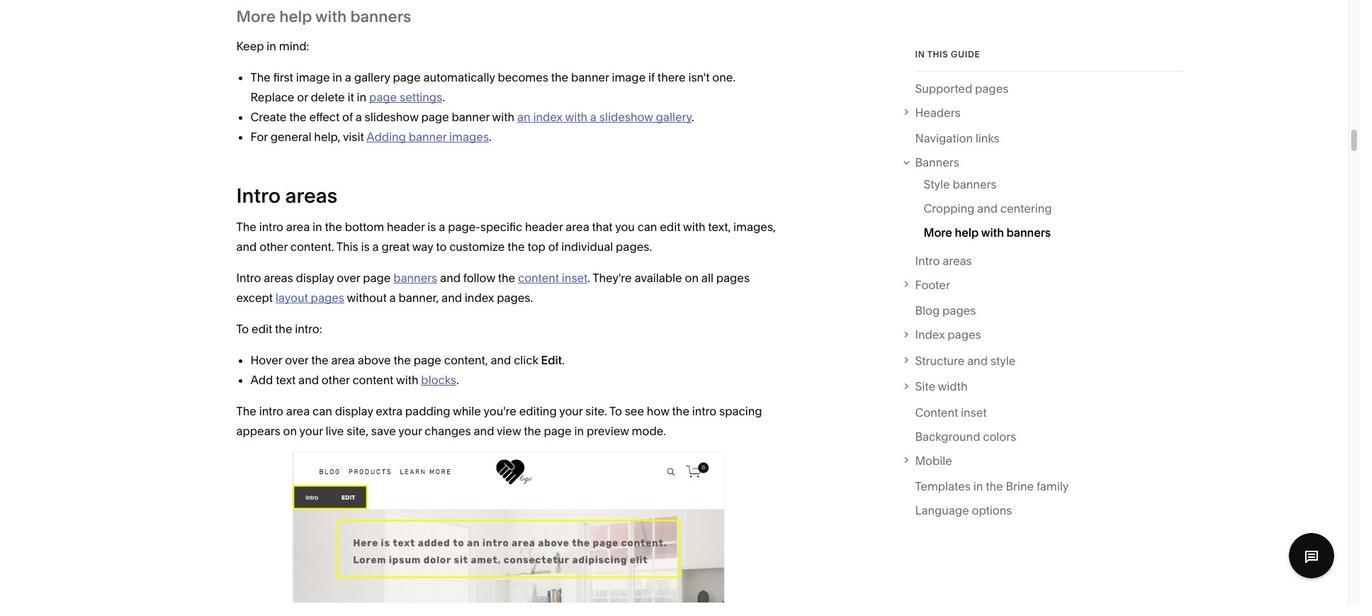 Task type: describe. For each thing, give the bounding box(es) containing it.
index pages
[[916, 328, 982, 342]]

. right click
[[562, 353, 565, 367]]

text,
[[708, 220, 731, 234]]

layout pages link
[[276, 290, 344, 305]]

1 vertical spatial index
[[465, 290, 494, 305]]

style
[[924, 177, 950, 191]]

page settings .
[[369, 90, 445, 104]]

pages for supported pages
[[975, 81, 1009, 96]]

options
[[972, 504, 1013, 518]]

create the effect of a slideshow page banner with an index with a slideshow gallery . for general help, visit adding banner images .
[[251, 110, 694, 144]]

visit
[[343, 129, 364, 144]]

add
[[251, 373, 273, 387]]

hover over the area above the page content, and click edit . add text and other content with blocks .
[[251, 353, 565, 387]]

this
[[928, 49, 949, 60]]

in inside the intro area in the bottom header is a page-specific header area that you can edit with text, images, and other content. this is a great way to customize the top of individual pages.
[[313, 220, 322, 234]]

while
[[453, 404, 481, 418]]

area inside hover over the area above the page content, and click edit . add text and other content with blocks .
[[331, 353, 355, 367]]

settings
[[400, 90, 442, 104]]

you're
[[484, 404, 517, 418]]

0 horizontal spatial your
[[300, 424, 323, 438]]

layout
[[276, 290, 308, 305]]

footer
[[916, 278, 950, 292]]

index pages link
[[916, 325, 1184, 345]]

a up to
[[439, 220, 445, 234]]

0 vertical spatial intro areas
[[236, 183, 337, 207]]

banner inside the first image in a gallery page automatically becomes the banner image if there isn't one. replace or delete it in
[[571, 70, 609, 84]]

the down the intro: on the bottom left
[[311, 353, 329, 367]]

one.
[[713, 70, 736, 84]]

blocks
[[421, 373, 456, 387]]

gallery inside the first image in a gallery page automatically becomes the banner image if there isn't one. replace or delete it in
[[354, 70, 390, 84]]

the first image in a gallery page automatically becomes the banner image if there isn't one. replace or delete it in
[[251, 70, 736, 104]]

mobile button
[[901, 451, 1184, 471]]

headers button
[[901, 103, 1184, 123]]

banners button
[[900, 153, 1184, 173]]

intro areas display over page banners and follow the content inset
[[236, 271, 588, 285]]

this
[[337, 239, 358, 254]]

content.
[[290, 239, 334, 254]]

1 vertical spatial areas
[[943, 254, 972, 268]]

replace
[[251, 90, 295, 104]]

the inside create the effect of a slideshow page banner with an index with a slideshow gallery . for general help, visit adding banner images .
[[289, 110, 307, 124]]

an
[[517, 110, 531, 124]]

the down editing
[[524, 424, 541, 438]]

2 image from the left
[[612, 70, 646, 84]]

a right an
[[590, 110, 597, 124]]

content,
[[444, 353, 488, 367]]

the right how at the bottom left of the page
[[672, 404, 690, 418]]

language options link
[[916, 501, 1013, 525]]

index pages button
[[901, 325, 1184, 345]]

links
[[976, 131, 1000, 146]]

all
[[702, 271, 714, 285]]

structure and style link
[[916, 351, 1184, 371]]

see
[[625, 404, 644, 418]]

language options
[[916, 504, 1013, 518]]

save
[[371, 424, 396, 438]]

that
[[592, 220, 613, 234]]

mind:
[[279, 39, 309, 53]]

you
[[615, 220, 635, 234]]

and inside the intro area in the bottom header is a page-specific header area that you can edit with text, images, and other content. this is a great way to customize the top of individual pages.
[[236, 239, 257, 254]]

banner,
[[399, 290, 439, 305]]

1 vertical spatial more help with banners
[[924, 225, 1051, 240]]

a left great
[[372, 239, 379, 254]]

preview
[[587, 424, 629, 438]]

edit inside the intro area in the bottom header is a page-specific header area that you can edit with text, images, and other content. this is a great way to customize the top of individual pages.
[[660, 220, 681, 234]]

other inside hover over the area above the page content, and click edit . add text and other content with blocks .
[[322, 373, 350, 387]]

content inside hover over the area above the page content, and click edit . add text and other content with blocks .
[[353, 373, 394, 387]]

inset inside content inset link
[[961, 405, 987, 420]]

keep
[[236, 39, 264, 53]]

in right the it
[[357, 90, 367, 104]]

isn't
[[689, 70, 710, 84]]

intro areas link
[[916, 251, 972, 275]]

blog
[[916, 304, 940, 318]]

area up individual at top left
[[566, 220, 590, 234]]

and up more help with banners link
[[978, 201, 998, 215]]

effect
[[309, 110, 340, 124]]

language
[[916, 504, 970, 518]]

index
[[916, 328, 945, 342]]

1 horizontal spatial help
[[955, 225, 979, 240]]

0 horizontal spatial display
[[296, 271, 334, 285]]

page inside create the effect of a slideshow page banner with an index with a slideshow gallery . for general help, visit adding banner images .
[[421, 110, 449, 124]]

without
[[347, 290, 387, 305]]

padding
[[405, 404, 451, 418]]

pages inside . they're available on all pages except
[[716, 271, 750, 285]]

0 horizontal spatial more
[[236, 7, 276, 26]]

live
[[326, 424, 344, 438]]

1 vertical spatial intro
[[916, 254, 940, 268]]

a inside the first image in a gallery page automatically becomes the banner image if there isn't one. replace or delete it in
[[345, 70, 351, 84]]

site width button
[[901, 377, 1184, 397]]

of inside create the effect of a slideshow page banner with an index with a slideshow gallery . for general help, visit adding banner images .
[[342, 110, 353, 124]]

way
[[412, 239, 433, 254]]

extra
[[376, 404, 403, 418]]

an index with a slideshow gallery link
[[517, 110, 692, 124]]

adding
[[367, 129, 406, 144]]

1 horizontal spatial more
[[924, 225, 953, 240]]

pages for index pages
[[948, 328, 982, 342]]

style banners link
[[924, 174, 997, 198]]

in this guide
[[916, 49, 981, 60]]

2 vertical spatial intro
[[236, 271, 261, 285]]

and inside the intro area can display extra padding while you're editing your site. to see how the intro spacing appears on your live site, save your changes and view the page in preview mode.
[[474, 424, 494, 438]]

supported
[[916, 81, 973, 96]]

2 vertical spatial banner
[[409, 129, 447, 144]]

hover
[[251, 353, 282, 367]]

other inside the intro area in the bottom header is a page-specific header area that you can edit with text, images, and other content. this is a great way to customize the top of individual pages.
[[260, 239, 288, 254]]

page inside hover over the area above the page content, and click edit . add text and other content with blocks .
[[414, 353, 442, 367]]

more help with banners link
[[924, 223, 1051, 247]]

content
[[916, 405, 959, 420]]

banners link
[[916, 153, 1184, 173]]

the right above
[[394, 353, 411, 367]]

page inside the intro area can display extra padding while you're editing your site. to see how the intro spacing appears on your live site, save your changes and view the page in preview mode.
[[544, 424, 572, 438]]

0 vertical spatial content
[[518, 271, 559, 285]]

for
[[251, 129, 268, 144]]

individual
[[562, 239, 613, 254]]

a up visit
[[356, 110, 362, 124]]

style banners
[[924, 177, 997, 191]]

if
[[649, 70, 655, 84]]

and left click
[[491, 353, 511, 367]]

2 horizontal spatial your
[[559, 404, 583, 418]]

1 image from the left
[[296, 70, 330, 84]]

edit
[[541, 353, 562, 367]]

1 header from the left
[[387, 220, 425, 234]]

except
[[236, 290, 273, 305]]

page-
[[448, 220, 480, 234]]

footer link
[[916, 275, 1184, 295]]

the up options
[[986, 480, 1003, 494]]

with inside hover over the area above the page content, and click edit . add text and other content with blocks .
[[396, 373, 419, 387]]

brine
[[1006, 480, 1034, 494]]

the inside the first image in a gallery page automatically becomes the banner image if there isn't one. replace or delete it in
[[551, 70, 569, 84]]

and right text at left
[[299, 373, 319, 387]]

gallery inside create the effect of a slideshow page banner with an index with a slideshow gallery . for general help, visit adding banner images .
[[656, 110, 692, 124]]



Task type: locate. For each thing, give the bounding box(es) containing it.
page up without
[[363, 271, 391, 285]]

0 vertical spatial index
[[533, 110, 563, 124]]

inset
[[562, 271, 588, 285], [961, 405, 987, 420]]

site,
[[347, 424, 369, 438]]

can right you
[[638, 220, 657, 234]]

1 vertical spatial content
[[353, 373, 394, 387]]

0 horizontal spatial more help with banners
[[236, 7, 411, 26]]

1 vertical spatial edit
[[252, 322, 272, 336]]

navigation links link
[[916, 129, 1000, 153]]

slideshow down if
[[600, 110, 653, 124]]

editing
[[519, 404, 557, 418]]

1 horizontal spatial banner
[[452, 110, 490, 124]]

areas up footer
[[943, 254, 972, 268]]

0 horizontal spatial over
[[285, 353, 309, 367]]

1 horizontal spatial gallery
[[656, 110, 692, 124]]

1 vertical spatial gallery
[[656, 110, 692, 124]]

0 vertical spatial help
[[279, 7, 312, 26]]

click
[[514, 353, 539, 367]]

intro areas up footer
[[916, 254, 972, 268]]

with
[[316, 7, 347, 26], [492, 110, 515, 124], [565, 110, 588, 124], [683, 220, 706, 234], [982, 225, 1004, 240], [396, 373, 419, 387]]

1 vertical spatial is
[[361, 239, 370, 254]]

the for the intro area in the bottom header is a page-specific header area that you can edit with text, images, and other content. this is a great way to customize the top of individual pages.
[[236, 220, 256, 234]]

in up options
[[974, 480, 983, 494]]

cropping and centering
[[924, 201, 1052, 215]]

image up or
[[296, 70, 330, 84]]

pages.
[[616, 239, 652, 254], [497, 290, 533, 305]]

0 horizontal spatial inset
[[562, 271, 588, 285]]

1 horizontal spatial inset
[[961, 405, 987, 420]]

inset up the background colors
[[961, 405, 987, 420]]

0 horizontal spatial help
[[279, 7, 312, 26]]

0 horizontal spatial gallery
[[354, 70, 390, 84]]

in inside the intro area can display extra padding while you're editing your site. to see how the intro spacing appears on your live site, save your changes and view the page in preview mode.
[[575, 424, 584, 438]]

display up layout pages link
[[296, 271, 334, 285]]

of right top
[[548, 239, 559, 254]]

1 horizontal spatial content
[[518, 271, 559, 285]]

and left 'style'
[[968, 354, 988, 368]]

intro up except
[[236, 271, 261, 285]]

area down text at left
[[286, 404, 310, 418]]

header up top
[[525, 220, 563, 234]]

gallery down there
[[656, 110, 692, 124]]

0 vertical spatial more help with banners
[[236, 7, 411, 26]]

header up great
[[387, 220, 425, 234]]

mode.
[[632, 424, 666, 438]]

. left they're
[[588, 271, 590, 285]]

intro for and
[[259, 220, 284, 234]]

1 horizontal spatial intro areas
[[916, 254, 972, 268]]

in up delete
[[333, 70, 342, 84]]

the left top
[[508, 239, 525, 254]]

pages
[[975, 81, 1009, 96], [716, 271, 750, 285], [311, 290, 344, 305], [943, 304, 976, 318], [948, 328, 982, 342]]

edit up hover
[[252, 322, 272, 336]]

1 vertical spatial the
[[236, 220, 256, 234]]

1 vertical spatial help
[[955, 225, 979, 240]]

content down top
[[518, 271, 559, 285]]

1 horizontal spatial index
[[533, 110, 563, 124]]

0 horizontal spatial other
[[260, 239, 288, 254]]

display
[[296, 271, 334, 285], [335, 404, 373, 418]]

. down the automatically
[[442, 90, 445, 104]]

how
[[647, 404, 670, 418]]

banner up images
[[452, 110, 490, 124]]

1 horizontal spatial display
[[335, 404, 373, 418]]

intro for your
[[259, 404, 284, 418]]

1 slideshow from the left
[[365, 110, 419, 124]]

1 horizontal spatial over
[[337, 271, 360, 285]]

2 header from the left
[[525, 220, 563, 234]]

1 horizontal spatial edit
[[660, 220, 681, 234]]

0 vertical spatial banner
[[571, 70, 609, 84]]

1 vertical spatial of
[[548, 239, 559, 254]]

pages right layout
[[311, 290, 344, 305]]

slideshow up "adding"
[[365, 110, 419, 124]]

image left if
[[612, 70, 646, 84]]

blog pages
[[916, 304, 976, 318]]

the for the intro area can display extra padding while you're editing your site. to see how the intro spacing appears on your live site, save your changes and view the page in preview mode.
[[236, 404, 256, 418]]

images
[[449, 129, 489, 144]]

to down except
[[236, 322, 249, 336]]

areas up "content."
[[285, 183, 337, 207]]

the for the first image in a gallery page automatically becomes the banner image if there isn't one. replace or delete it in
[[251, 70, 271, 84]]

width
[[938, 380, 968, 394]]

0 horizontal spatial index
[[465, 290, 494, 305]]

index
[[533, 110, 563, 124], [465, 290, 494, 305]]

over up text at left
[[285, 353, 309, 367]]

. inside . they're available on all pages except
[[588, 271, 590, 285]]

headers link
[[916, 103, 1184, 123]]

structure
[[916, 354, 965, 368]]

pages up structure and style
[[948, 328, 982, 342]]

1 horizontal spatial header
[[525, 220, 563, 234]]

page up adding banner images link
[[421, 110, 449, 124]]

can up the live
[[313, 404, 332, 418]]

1 vertical spatial over
[[285, 353, 309, 367]]

1 horizontal spatial is
[[428, 220, 436, 234]]

to inside the intro area can display extra padding while you're editing your site. to see how the intro spacing appears on your live site, save your changes and view the page in preview mode.
[[610, 404, 622, 418]]

0 horizontal spatial on
[[283, 424, 297, 438]]

site width
[[916, 380, 968, 394]]

1 horizontal spatial your
[[399, 424, 422, 438]]

1 vertical spatial banner
[[452, 110, 490, 124]]

can inside the intro area can display extra padding while you're editing your site. to see how the intro spacing appears on your live site, save your changes and view the page in preview mode.
[[313, 404, 332, 418]]

the up this
[[325, 220, 342, 234]]

in up "content."
[[313, 220, 322, 234]]

your left site. on the bottom left
[[559, 404, 583, 418]]

cropping
[[924, 201, 975, 215]]

spacing
[[720, 404, 762, 418]]

0 vertical spatial display
[[296, 271, 334, 285]]

0 vertical spatial edit
[[660, 220, 681, 234]]

page up blocks
[[414, 353, 442, 367]]

over inside hover over the area above the page content, and click edit . add text and other content with blocks .
[[285, 353, 309, 367]]

and left follow
[[440, 271, 461, 285]]

1 horizontal spatial on
[[685, 271, 699, 285]]

0 horizontal spatial is
[[361, 239, 370, 254]]

display inside the intro area can display extra padding while you're editing your site. to see how the intro spacing appears on your live site, save your changes and view the page in preview mode.
[[335, 404, 373, 418]]

the inside the intro area in the bottom header is a page-specific header area that you can edit with text, images, and other content. this is a great way to customize the top of individual pages.
[[236, 220, 256, 234]]

intro:
[[295, 322, 322, 336]]

0 horizontal spatial to
[[236, 322, 249, 336]]

cropping and centering link
[[924, 198, 1052, 223]]

0 vertical spatial areas
[[285, 183, 337, 207]]

1 horizontal spatial of
[[548, 239, 559, 254]]

. they're available on all pages except
[[236, 271, 750, 305]]

more down cropping
[[924, 225, 953, 240]]

area left above
[[331, 353, 355, 367]]

banner
[[571, 70, 609, 84], [452, 110, 490, 124], [409, 129, 447, 144]]

family
[[1037, 480, 1069, 494]]

1 vertical spatial on
[[283, 424, 297, 438]]

. down the first image in a gallery page automatically becomes the banner image if there isn't one. replace or delete it in
[[489, 129, 492, 144]]

in right keep
[[267, 39, 276, 53]]

area
[[286, 220, 310, 234], [566, 220, 590, 234], [331, 353, 355, 367], [286, 404, 310, 418]]

content
[[518, 271, 559, 285], [353, 373, 394, 387]]

on inside the intro area can display extra padding while you're editing your site. to see how the intro spacing appears on your live site, save your changes and view the page in preview mode.
[[283, 424, 297, 438]]

0 horizontal spatial header
[[387, 220, 425, 234]]

intro
[[236, 183, 281, 207], [916, 254, 940, 268], [236, 271, 261, 285]]

inset down individual at top left
[[562, 271, 588, 285]]

1 vertical spatial more
[[924, 225, 953, 240]]

structure and style
[[916, 354, 1016, 368]]

background
[[916, 430, 981, 444]]

great
[[382, 239, 410, 254]]

page right the it
[[369, 90, 397, 104]]

pages for layout pages without a banner, and index pages.
[[311, 290, 344, 305]]

1 vertical spatial other
[[322, 373, 350, 387]]

more help with banners down cropping and centering link at the right
[[924, 225, 1051, 240]]

view
[[497, 424, 521, 438]]

in left 'preview'
[[575, 424, 584, 438]]

brine intro area.png image
[[292, 452, 725, 603]]

index right an
[[533, 110, 563, 124]]

1 vertical spatial to
[[610, 404, 622, 418]]

help,
[[314, 129, 341, 144]]

. down isn't
[[692, 110, 694, 124]]

a right without
[[390, 290, 396, 305]]

pages. inside the intro area in the bottom header is a page-specific header area that you can edit with text, images, and other content. this is a great way to customize the top of individual pages.
[[616, 239, 652, 254]]

on inside . they're available on all pages except
[[685, 271, 699, 285]]

0 vertical spatial inset
[[562, 271, 588, 285]]

appears
[[236, 424, 281, 438]]

specific
[[480, 220, 522, 234]]

bottom
[[345, 220, 384, 234]]

0 vertical spatial the
[[251, 70, 271, 84]]

navigation links
[[916, 131, 1000, 146]]

in inside templates in the brine family link
[[974, 480, 983, 494]]

1 horizontal spatial slideshow
[[600, 110, 653, 124]]

templates in the brine family
[[916, 480, 1069, 494]]

edit
[[660, 220, 681, 234], [252, 322, 272, 336]]

page up page settings .
[[393, 70, 421, 84]]

0 horizontal spatial slideshow
[[365, 110, 419, 124]]

your down "padding"
[[399, 424, 422, 438]]

the inside the intro area can display extra padding while you're editing your site. to see how the intro spacing appears on your live site, save your changes and view the page in preview mode.
[[236, 404, 256, 418]]

1 horizontal spatial can
[[638, 220, 657, 234]]

0 vertical spatial is
[[428, 220, 436, 234]]

1 vertical spatial can
[[313, 404, 332, 418]]

pages inside dropdown button
[[948, 328, 982, 342]]

0 vertical spatial pages.
[[616, 239, 652, 254]]

and inside dropdown button
[[968, 354, 988, 368]]

on right appears
[[283, 424, 297, 438]]

help down cropping
[[955, 225, 979, 240]]

the right becomes
[[551, 70, 569, 84]]

a up the it
[[345, 70, 351, 84]]

the left the intro: on the bottom left
[[275, 322, 292, 336]]

images,
[[734, 220, 776, 234]]

0 vertical spatial to
[[236, 322, 249, 336]]

more help with banners up mind:
[[236, 7, 411, 26]]

2 horizontal spatial banner
[[571, 70, 609, 84]]

content inset link
[[916, 403, 987, 427]]

1 vertical spatial inset
[[961, 405, 987, 420]]

in
[[916, 49, 926, 60]]

above
[[358, 353, 391, 367]]

page inside the first image in a gallery page automatically becomes the banner image if there isn't one. replace or delete it in
[[393, 70, 421, 84]]

with inside the intro area in the bottom header is a page-specific header area that you can edit with text, images, and other content. this is a great way to customize the top of individual pages.
[[683, 220, 706, 234]]

0 vertical spatial other
[[260, 239, 288, 254]]

0 horizontal spatial content
[[353, 373, 394, 387]]

0 horizontal spatial can
[[313, 404, 332, 418]]

2 vertical spatial the
[[236, 404, 256, 418]]

0 horizontal spatial intro areas
[[236, 183, 337, 207]]

pages for blog pages
[[943, 304, 976, 318]]

guide
[[951, 49, 981, 60]]

0 vertical spatial gallery
[[354, 70, 390, 84]]

index inside create the effect of a slideshow page banner with an index with a slideshow gallery . for general help, visit adding banner images .
[[533, 110, 563, 124]]

supported pages
[[916, 81, 1009, 96]]

pages up index pages
[[943, 304, 976, 318]]

there
[[658, 70, 686, 84]]

page settings link
[[369, 90, 442, 104]]

0 vertical spatial can
[[638, 220, 657, 234]]

. down 'content,'
[[456, 373, 459, 387]]

banners link
[[394, 271, 438, 285]]

of down the it
[[342, 110, 353, 124]]

index down follow
[[465, 290, 494, 305]]

content down above
[[353, 373, 394, 387]]

0 vertical spatial on
[[685, 271, 699, 285]]

intro inside the intro area in the bottom header is a page-specific header area that you can edit with text, images, and other content. this is a great way to customize the top of individual pages.
[[259, 220, 284, 234]]

the right follow
[[498, 271, 515, 285]]

0 horizontal spatial banner
[[409, 129, 447, 144]]

0 horizontal spatial pages.
[[497, 290, 533, 305]]

site width link
[[916, 377, 1184, 397]]

a
[[345, 70, 351, 84], [356, 110, 362, 124], [590, 110, 597, 124], [439, 220, 445, 234], [372, 239, 379, 254], [390, 290, 396, 305]]

0 vertical spatial more
[[236, 7, 276, 26]]

banners
[[350, 7, 411, 26], [953, 177, 997, 191], [1007, 225, 1051, 240], [394, 271, 438, 285]]

intro down for
[[236, 183, 281, 207]]

intro up footer
[[916, 254, 940, 268]]

and up except
[[236, 239, 257, 254]]

2 vertical spatial areas
[[264, 271, 293, 285]]

changes
[[425, 424, 471, 438]]

site
[[916, 380, 936, 394]]

delete
[[311, 90, 345, 104]]

area up "content."
[[286, 220, 310, 234]]

more help with banners
[[236, 7, 411, 26], [924, 225, 1051, 240]]

on left all
[[685, 271, 699, 285]]

centering
[[1001, 201, 1052, 215]]

the inside the first image in a gallery page automatically becomes the banner image if there isn't one. replace or delete it in
[[251, 70, 271, 84]]

gallery up the it
[[354, 70, 390, 84]]

other right text at left
[[322, 373, 350, 387]]

the
[[251, 70, 271, 84], [236, 220, 256, 234], [236, 404, 256, 418]]

1 horizontal spatial pages.
[[616, 239, 652, 254]]

edit right you
[[660, 220, 681, 234]]

1 horizontal spatial to
[[610, 404, 622, 418]]

banner down settings
[[409, 129, 447, 144]]

content inset
[[916, 405, 987, 420]]

the down or
[[289, 110, 307, 124]]

area inside the intro area can display extra padding while you're editing your site. to see how the intro spacing appears on your live site, save your changes and view the page in preview mode.
[[286, 404, 310, 418]]

display up site,
[[335, 404, 373, 418]]

colors
[[983, 430, 1017, 444]]

layout pages without a banner, and index pages.
[[276, 290, 533, 305]]

of inside the intro area in the bottom header is a page-specific header area that you can edit with text, images, and other content. this is a great way to customize the top of individual pages.
[[548, 239, 559, 254]]

1 horizontal spatial other
[[322, 373, 350, 387]]

pages right all
[[716, 271, 750, 285]]

0 vertical spatial of
[[342, 110, 353, 124]]

pages. down content inset link on the left top of the page
[[497, 290, 533, 305]]

more
[[236, 7, 276, 26], [924, 225, 953, 240]]

0 vertical spatial over
[[337, 271, 360, 285]]

create
[[251, 110, 287, 124]]

1 horizontal spatial more help with banners
[[924, 225, 1051, 240]]

2 slideshow from the left
[[600, 110, 653, 124]]

0 horizontal spatial of
[[342, 110, 353, 124]]

is up way
[[428, 220, 436, 234]]

can inside the intro area in the bottom header is a page-specific header area that you can edit with text, images, and other content. this is a great way to customize the top of individual pages.
[[638, 220, 657, 234]]

0 vertical spatial intro
[[236, 183, 281, 207]]

more up keep
[[236, 7, 276, 26]]

1 horizontal spatial image
[[612, 70, 646, 84]]

1 vertical spatial display
[[335, 404, 373, 418]]

page down editing
[[544, 424, 572, 438]]

intro
[[259, 220, 284, 234], [259, 404, 284, 418], [692, 404, 717, 418]]

and left view
[[474, 424, 494, 438]]

adding banner images link
[[367, 129, 489, 144]]

banner up "an index with a slideshow gallery" link
[[571, 70, 609, 84]]

structure and style button
[[901, 351, 1184, 371]]

or
[[297, 90, 308, 104]]

0 horizontal spatial edit
[[252, 322, 272, 336]]

1 vertical spatial intro areas
[[916, 254, 972, 268]]

is right this
[[361, 239, 370, 254]]

the
[[551, 70, 569, 84], [289, 110, 307, 124], [325, 220, 342, 234], [508, 239, 525, 254], [498, 271, 515, 285], [275, 322, 292, 336], [311, 353, 329, 367], [394, 353, 411, 367], [672, 404, 690, 418], [524, 424, 541, 438], [986, 480, 1003, 494]]

blog pages link
[[916, 301, 976, 325]]

1 vertical spatial pages.
[[497, 290, 533, 305]]

other left "content."
[[260, 239, 288, 254]]

help up mind:
[[279, 7, 312, 26]]

your left the live
[[300, 424, 323, 438]]

and right banner,
[[442, 290, 462, 305]]

0 horizontal spatial image
[[296, 70, 330, 84]]



Task type: vqa. For each thing, say whether or not it's contained in the screenshot.
choose
no



